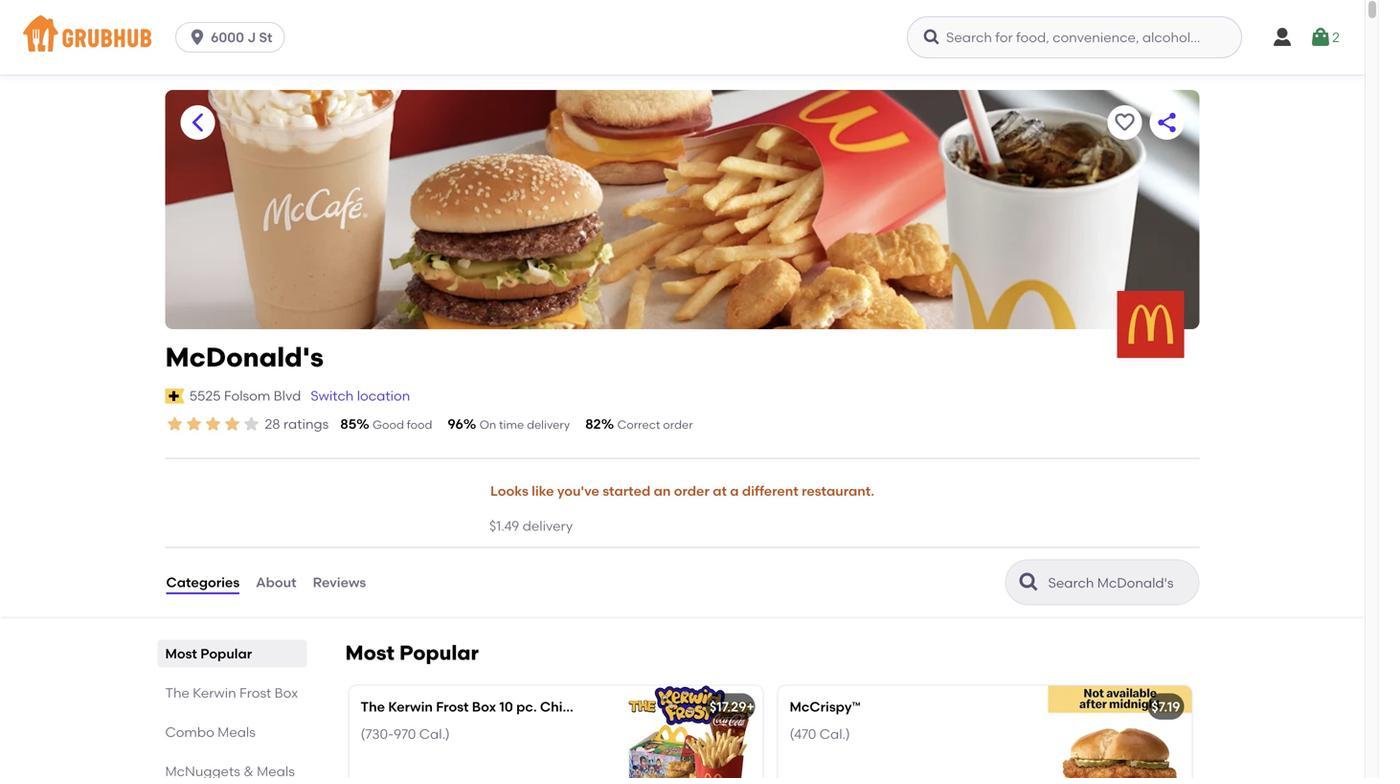 Task type: describe. For each thing, give the bounding box(es) containing it.
mccrispy™
[[790, 699, 861, 716]]

looks like you've started an order at a different restaurant. button
[[489, 471, 875, 513]]

mccrispy™ image
[[1048, 686, 1192, 779]]

5525
[[189, 388, 221, 404]]

(470 cal.)
[[790, 726, 850, 743]]

kerwin for the kerwin frost box
[[193, 685, 236, 702]]

the kerwin frost box 10 pc. chicken mcnuggets meal
[[361, 699, 709, 716]]

1 vertical spatial delivery
[[523, 518, 573, 534]]

1 horizontal spatial most
[[345, 641, 394, 666]]

subscription pass image
[[165, 389, 185, 404]]

started
[[603, 483, 651, 500]]

4 star icon image from the left
[[223, 415, 242, 434]]

1 horizontal spatial svg image
[[1271, 26, 1294, 49]]

correct order
[[617, 418, 693, 432]]

82
[[585, 416, 601, 432]]

on time delivery
[[480, 418, 570, 432]]

0 horizontal spatial most
[[165, 646, 197, 662]]

main navigation navigation
[[0, 0, 1365, 75]]

0 horizontal spatial most popular
[[165, 646, 252, 662]]

meal
[[677, 699, 709, 716]]

85
[[340, 416, 356, 432]]

28
[[265, 416, 280, 432]]

box 10
[[472, 699, 513, 716]]

96
[[448, 416, 463, 432]]

Search for food, convenience, alcohol... search field
[[907, 16, 1242, 58]]

+
[[747, 699, 755, 716]]

order inside looks like you've started an order at a different restaurant. button
[[674, 483, 710, 500]]

switch
[[311, 388, 354, 404]]

like
[[532, 483, 554, 500]]

ratings
[[283, 416, 329, 432]]

5525 folsom blvd button
[[188, 386, 302, 407]]

switch location
[[311, 388, 410, 404]]

0 vertical spatial delivery
[[527, 418, 570, 432]]

combo
[[165, 725, 214, 741]]

0 vertical spatial order
[[663, 418, 693, 432]]

about button
[[255, 548, 297, 617]]

0 horizontal spatial svg image
[[922, 28, 941, 47]]

time
[[499, 418, 524, 432]]

$7.19
[[1152, 699, 1180, 716]]

svg image inside 2 button
[[1309, 26, 1332, 49]]

(730-
[[361, 726, 394, 743]]

chicken
[[540, 699, 594, 716]]

6000 j st button
[[175, 22, 293, 53]]

mcdonald's
[[165, 341, 324, 374]]

looks like you've started an order at a different restaurant.
[[490, 483, 874, 500]]

(470
[[790, 726, 816, 743]]

box
[[275, 685, 298, 702]]

1 cal.) from the left
[[419, 726, 450, 743]]

j
[[247, 29, 256, 45]]

28 ratings
[[265, 416, 329, 432]]

save this restaurant image
[[1113, 111, 1136, 134]]

categories button
[[165, 548, 241, 617]]

a
[[730, 483, 739, 500]]

pc.
[[516, 699, 537, 716]]



Task type: locate. For each thing, give the bounding box(es) containing it.
frost
[[239, 685, 271, 702], [436, 699, 469, 716]]

3 star icon image from the left
[[204, 415, 223, 434]]

svg image left 2 button
[[1271, 26, 1294, 49]]

cal.) down mccrispy™
[[820, 726, 850, 743]]

frost for box
[[239, 685, 271, 702]]

order
[[663, 418, 693, 432], [674, 483, 710, 500]]

delivery
[[527, 418, 570, 432], [523, 518, 573, 534]]

1 vertical spatial order
[[674, 483, 710, 500]]

reviews button
[[312, 548, 367, 617]]

0 horizontal spatial cal.)
[[419, 726, 450, 743]]

cal.) right 970
[[419, 726, 450, 743]]

0 horizontal spatial kerwin
[[193, 685, 236, 702]]

switch location button
[[310, 386, 411, 407]]

0 horizontal spatial frost
[[239, 685, 271, 702]]

categories
[[166, 575, 240, 591]]

popular up box 10
[[399, 641, 479, 666]]

$1.49 delivery
[[489, 518, 573, 534]]

Search McDonald's search field
[[1046, 574, 1193, 592]]

(730-970 cal.)
[[361, 726, 450, 743]]

most down reviews "button"
[[345, 641, 394, 666]]

food
[[407, 418, 432, 432]]

kerwin for the kerwin frost box 10 pc. chicken mcnuggets meal
[[388, 699, 433, 716]]

kerwin up (730-970 cal.)
[[388, 699, 433, 716]]

svg image inside the 6000 j st button
[[188, 28, 207, 47]]

save this restaurant button
[[1108, 105, 1142, 140]]

most popular up the kerwin frost box
[[165, 646, 252, 662]]

reviews
[[313, 575, 366, 591]]

cal.)
[[419, 726, 450, 743], [820, 726, 850, 743]]

$1.49
[[489, 518, 519, 534]]

different
[[742, 483, 799, 500]]

svg image
[[1271, 26, 1294, 49], [188, 28, 207, 47]]

frost for box 10
[[436, 699, 469, 716]]

most popular up (730-970 cal.)
[[345, 641, 479, 666]]

about
[[256, 575, 296, 591]]

on
[[480, 418, 496, 432]]

1 horizontal spatial most popular
[[345, 641, 479, 666]]

looks
[[490, 483, 528, 500]]

most up the kerwin frost box
[[165, 646, 197, 662]]

order right 'correct'
[[663, 418, 693, 432]]

most
[[345, 641, 394, 666], [165, 646, 197, 662]]

share icon image
[[1156, 111, 1179, 134]]

at
[[713, 483, 727, 500]]

the up (730-
[[361, 699, 385, 716]]

blvd
[[274, 388, 301, 404]]

1 horizontal spatial cal.)
[[820, 726, 850, 743]]

2 cal.) from the left
[[820, 726, 850, 743]]

mcnuggets
[[597, 699, 673, 716]]

2 button
[[1309, 20, 1340, 55]]

1 star icon image from the left
[[165, 415, 184, 434]]

kerwin
[[193, 685, 236, 702], [388, 699, 433, 716]]

1 horizontal spatial the
[[361, 699, 385, 716]]

0 horizontal spatial popular
[[200, 646, 252, 662]]

order left at
[[674, 483, 710, 500]]

$17.29 +
[[710, 699, 755, 716]]

the up combo
[[165, 685, 190, 702]]

kerwin up combo meals
[[193, 685, 236, 702]]

location
[[357, 388, 410, 404]]

6000 j st
[[211, 29, 272, 45]]

the for the kerwin frost box
[[165, 685, 190, 702]]

the
[[165, 685, 190, 702], [361, 699, 385, 716]]

5525 folsom blvd
[[189, 388, 301, 404]]

st
[[259, 29, 272, 45]]

delivery down like
[[523, 518, 573, 534]]

the kerwin frost box
[[165, 685, 298, 702]]

combo meals
[[165, 725, 256, 741]]

folsom
[[224, 388, 270, 404]]

2 star icon image from the left
[[184, 415, 204, 434]]

restaurant.
[[802, 483, 874, 500]]

meals
[[218, 725, 256, 741]]

svg image left 6000
[[188, 28, 207, 47]]

1 horizontal spatial popular
[[399, 641, 479, 666]]

you've
[[557, 483, 599, 500]]

delivery right time on the bottom left
[[527, 418, 570, 432]]

$17.29
[[710, 699, 747, 716]]

good food
[[373, 418, 432, 432]]

6000
[[211, 29, 244, 45]]

0 horizontal spatial svg image
[[188, 28, 207, 47]]

970
[[394, 726, 416, 743]]

0 horizontal spatial the
[[165, 685, 190, 702]]

mcdonald's logo image
[[1117, 291, 1184, 358]]

1 horizontal spatial frost
[[436, 699, 469, 716]]

popular
[[399, 641, 479, 666], [200, 646, 252, 662]]

1 horizontal spatial kerwin
[[388, 699, 433, 716]]

search icon image
[[1018, 571, 1041, 594]]

good
[[373, 418, 404, 432]]

an
[[654, 483, 671, 500]]

5 star icon image from the left
[[242, 415, 261, 434]]

popular up the kerwin frost box
[[200, 646, 252, 662]]

caret left icon image
[[186, 111, 209, 134]]

frost left box
[[239, 685, 271, 702]]

the kerwin frost box 10 pc. chicken mcnuggets meal image
[[619, 686, 763, 779]]

frost left box 10
[[436, 699, 469, 716]]

most popular
[[345, 641, 479, 666], [165, 646, 252, 662]]

svg image
[[1309, 26, 1332, 49], [922, 28, 941, 47]]

1 horizontal spatial svg image
[[1309, 26, 1332, 49]]

star icon image
[[165, 415, 184, 434], [184, 415, 204, 434], [204, 415, 223, 434], [223, 415, 242, 434], [242, 415, 261, 434]]

the for the kerwin frost box 10 pc. chicken mcnuggets meal
[[361, 699, 385, 716]]

2
[[1332, 29, 1340, 45]]

correct
[[617, 418, 660, 432]]



Task type: vqa. For each thing, say whether or not it's contained in the screenshot.
Cheese
no



